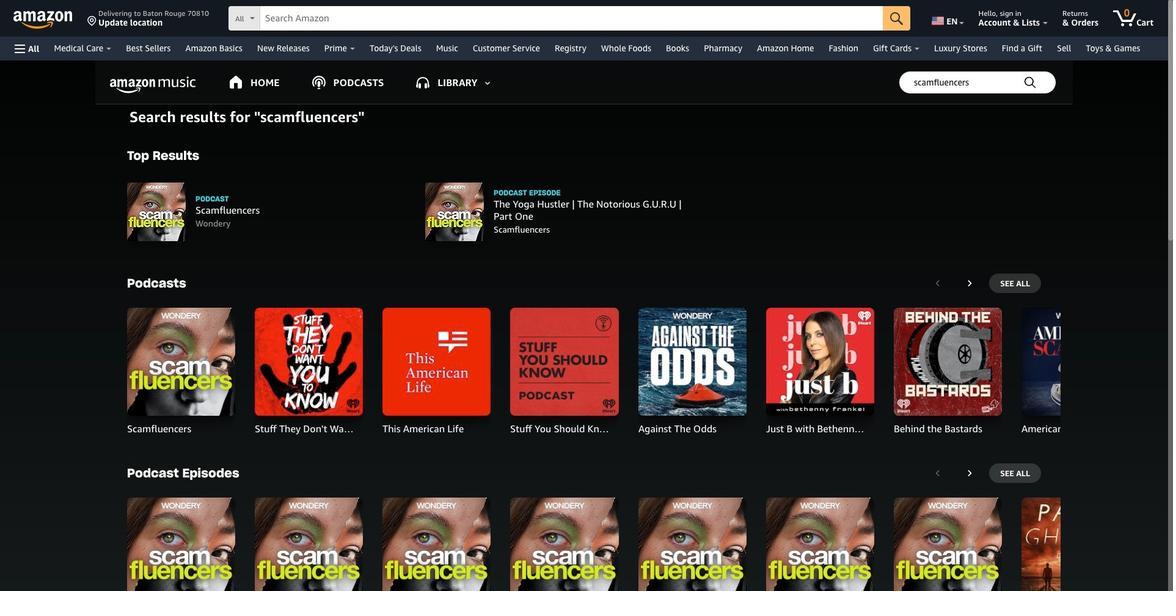 Task type: describe. For each thing, give the bounding box(es) containing it.
amazon image
[[13, 11, 73, 29]]

2 section from the top
[[95, 271, 1073, 440]]

none search field inside navigation navigation
[[229, 6, 911, 32]]

Search search field
[[900, 71, 1056, 93]]

none submit inside search field
[[883, 6, 911, 31]]



Task type: vqa. For each thing, say whether or not it's contained in the screenshot.
topmost delivery
no



Task type: locate. For each thing, give the bounding box(es) containing it.
None submit
[[883, 6, 911, 31]]

None search field
[[229, 6, 911, 32]]

section
[[95, 144, 1073, 249], [95, 271, 1073, 440], [95, 462, 1073, 592]]

amazon music image
[[110, 76, 196, 94]]

0 vertical spatial section
[[95, 144, 1073, 249]]

navigation navigation
[[0, 0, 1169, 61]]

2 vertical spatial section
[[95, 462, 1073, 592]]

1 vertical spatial section
[[95, 271, 1073, 440]]

Search Amazon text field
[[260, 7, 883, 30]]

3 section from the top
[[95, 462, 1073, 592]]

1 section from the top
[[95, 144, 1073, 249]]



